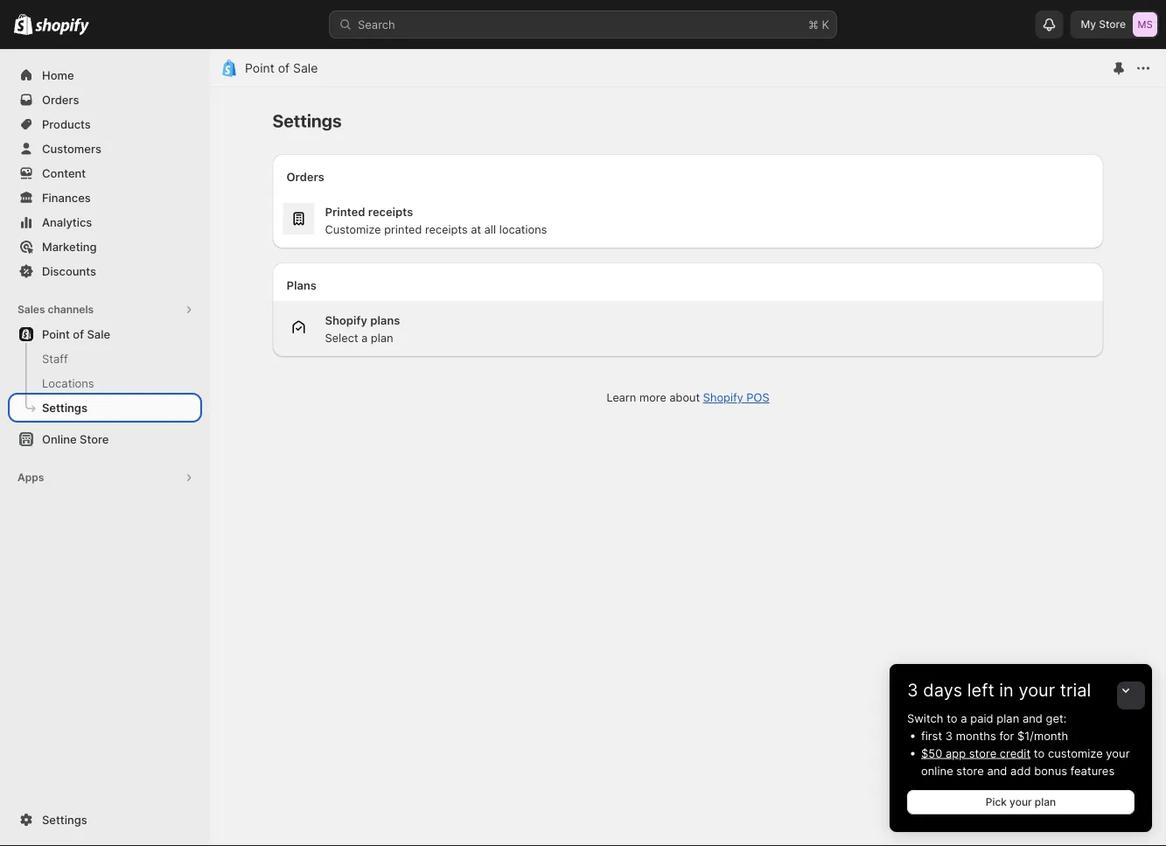 Task type: describe. For each thing, give the bounding box(es) containing it.
content link
[[11, 161, 200, 186]]

locations
[[42, 376, 94, 390]]

0 horizontal spatial of
[[73, 327, 84, 341]]

paid
[[971, 711, 994, 725]]

trial
[[1060, 680, 1092, 701]]

to inside to customize your online store and add bonus features
[[1034, 746, 1045, 760]]

staff link
[[11, 347, 200, 371]]

0 horizontal spatial point of sale link
[[11, 322, 200, 347]]

3 days left in your trial button
[[890, 664, 1153, 701]]

3 days left in your trial
[[908, 680, 1092, 701]]

plan inside 'link'
[[1035, 796, 1056, 809]]

store for online store
[[80, 432, 109, 446]]

finances link
[[11, 186, 200, 210]]

switch
[[908, 711, 944, 725]]

0 vertical spatial point
[[245, 61, 275, 76]]

months
[[956, 729, 997, 743]]

apps
[[18, 471, 44, 484]]

home
[[42, 68, 74, 82]]

add
[[1011, 764, 1031, 778]]

finances
[[42, 191, 91, 204]]

search
[[358, 18, 395, 31]]

online store button
[[0, 427, 210, 452]]

and for plan
[[1023, 711, 1043, 725]]

3 inside 3 days left in your trial dropdown button
[[908, 680, 919, 701]]

2 settings link from the top
[[11, 808, 200, 832]]

customize
[[1048, 746, 1103, 760]]

for
[[1000, 729, 1015, 743]]

discounts
[[42, 264, 96, 278]]

⌘
[[809, 18, 819, 31]]

discounts link
[[11, 259, 200, 284]]

0 vertical spatial of
[[278, 61, 290, 76]]

store inside to customize your online store and add bonus features
[[957, 764, 984, 778]]

a
[[961, 711, 968, 725]]

pick your plan
[[986, 796, 1056, 809]]

3 days left in your trial element
[[890, 710, 1153, 832]]

products
[[42, 117, 91, 131]]

days
[[924, 680, 963, 701]]

k
[[822, 18, 830, 31]]

first 3 months for $1/month
[[922, 729, 1069, 743]]

online
[[42, 432, 77, 446]]

apps button
[[11, 466, 200, 490]]

left
[[968, 680, 995, 701]]

1 vertical spatial sale
[[87, 327, 110, 341]]

marketing link
[[11, 235, 200, 259]]

home link
[[11, 63, 200, 88]]

locations link
[[11, 371, 200, 396]]

switch to a paid plan and get:
[[908, 711, 1067, 725]]



Task type: locate. For each thing, give the bounding box(es) containing it.
0 vertical spatial 3
[[908, 680, 919, 701]]

⌘ k
[[809, 18, 830, 31]]

store
[[1099, 18, 1126, 31], [80, 432, 109, 446]]

point of sale
[[245, 61, 318, 76], [42, 327, 110, 341]]

products link
[[11, 112, 200, 137]]

1 vertical spatial to
[[1034, 746, 1045, 760]]

point of sale down channels
[[42, 327, 110, 341]]

1 vertical spatial 3
[[946, 729, 953, 743]]

1 vertical spatial settings link
[[11, 808, 200, 832]]

my store image
[[1133, 12, 1158, 37]]

1 vertical spatial store
[[80, 432, 109, 446]]

of down channels
[[73, 327, 84, 341]]

features
[[1071, 764, 1115, 778]]

0 vertical spatial to
[[947, 711, 958, 725]]

1 horizontal spatial plan
[[1035, 796, 1056, 809]]

3 right the first
[[946, 729, 953, 743]]

sale
[[293, 61, 318, 76], [87, 327, 110, 341]]

point of sale link right icon for point of sale
[[245, 61, 318, 76]]

$50 app store credit link
[[922, 746, 1031, 760]]

shopify image
[[35, 18, 89, 35]]

0 vertical spatial store
[[1099, 18, 1126, 31]]

credit
[[1000, 746, 1031, 760]]

0 horizontal spatial point of sale
[[42, 327, 110, 341]]

3 left days on the right bottom of the page
[[908, 680, 919, 701]]

of right icon for point of sale
[[278, 61, 290, 76]]

0 vertical spatial settings
[[42, 401, 87, 414]]

store down months
[[969, 746, 997, 760]]

pick
[[986, 796, 1007, 809]]

sale right icon for point of sale
[[293, 61, 318, 76]]

store down "$50 app store credit" link
[[957, 764, 984, 778]]

store right online
[[80, 432, 109, 446]]

plan up for
[[997, 711, 1020, 725]]

3
[[908, 680, 919, 701], [946, 729, 953, 743]]

pick your plan link
[[908, 790, 1135, 815]]

to left a
[[947, 711, 958, 725]]

point right icon for point of sale
[[245, 61, 275, 76]]

0 horizontal spatial and
[[988, 764, 1008, 778]]

1 horizontal spatial and
[[1023, 711, 1043, 725]]

sales channels
[[18, 303, 94, 316]]

2 settings from the top
[[42, 813, 87, 827]]

1 horizontal spatial point of sale
[[245, 61, 318, 76]]

1 vertical spatial and
[[988, 764, 1008, 778]]

online store link
[[11, 427, 200, 452]]

to
[[947, 711, 958, 725], [1034, 746, 1045, 760]]

0 horizontal spatial 3
[[908, 680, 919, 701]]

orders
[[42, 93, 79, 106]]

of
[[278, 61, 290, 76], [73, 327, 84, 341]]

1 vertical spatial your
[[1106, 746, 1130, 760]]

my store
[[1081, 18, 1126, 31]]

$1/month
[[1018, 729, 1069, 743]]

content
[[42, 166, 86, 180]]

to down $1/month
[[1034, 746, 1045, 760]]

0 horizontal spatial plan
[[997, 711, 1020, 725]]

1 vertical spatial point
[[42, 327, 70, 341]]

1 horizontal spatial 3
[[946, 729, 953, 743]]

0 vertical spatial and
[[1023, 711, 1043, 725]]

store right my
[[1099, 18, 1126, 31]]

and up $1/month
[[1023, 711, 1043, 725]]

and left add
[[988, 764, 1008, 778]]

shopify image
[[14, 14, 33, 35]]

store
[[969, 746, 997, 760], [957, 764, 984, 778]]

1 horizontal spatial point
[[245, 61, 275, 76]]

sale down sales channels 'button' on the top
[[87, 327, 110, 341]]

your
[[1019, 680, 1056, 701], [1106, 746, 1130, 760], [1010, 796, 1032, 809]]

point of sale link
[[245, 61, 318, 76], [11, 322, 200, 347]]

your inside 'link'
[[1010, 796, 1032, 809]]

customers
[[42, 142, 101, 155]]

in
[[1000, 680, 1014, 701]]

get:
[[1046, 711, 1067, 725]]

your up features
[[1106, 746, 1130, 760]]

and inside to customize your online store and add bonus features
[[988, 764, 1008, 778]]

1 settings from the top
[[42, 401, 87, 414]]

my
[[1081, 18, 1097, 31]]

point down sales channels
[[42, 327, 70, 341]]

settings link
[[11, 396, 200, 420], [11, 808, 200, 832]]

1 horizontal spatial to
[[1034, 746, 1045, 760]]

online
[[922, 764, 954, 778]]

point
[[245, 61, 275, 76], [42, 327, 70, 341]]

0 horizontal spatial sale
[[87, 327, 110, 341]]

1 vertical spatial store
[[957, 764, 984, 778]]

1 horizontal spatial point of sale link
[[245, 61, 318, 76]]

your inside dropdown button
[[1019, 680, 1056, 701]]

online store
[[42, 432, 109, 446]]

0 vertical spatial sale
[[293, 61, 318, 76]]

your right pick
[[1010, 796, 1032, 809]]

customers link
[[11, 137, 200, 161]]

1 vertical spatial of
[[73, 327, 84, 341]]

channels
[[48, 303, 94, 316]]

0 vertical spatial your
[[1019, 680, 1056, 701]]

1 vertical spatial point of sale
[[42, 327, 110, 341]]

plan down bonus at bottom
[[1035, 796, 1056, 809]]

2 vertical spatial your
[[1010, 796, 1032, 809]]

orders link
[[11, 88, 200, 112]]

1 settings link from the top
[[11, 396, 200, 420]]

plan
[[997, 711, 1020, 725], [1035, 796, 1056, 809]]

and for store
[[988, 764, 1008, 778]]

$50 app store credit
[[922, 746, 1031, 760]]

analytics link
[[11, 210, 200, 235]]

point of sale link down channels
[[11, 322, 200, 347]]

0 vertical spatial plan
[[997, 711, 1020, 725]]

1 horizontal spatial of
[[278, 61, 290, 76]]

1 horizontal spatial sale
[[293, 61, 318, 76]]

$50
[[922, 746, 943, 760]]

your inside to customize your online store and add bonus features
[[1106, 746, 1130, 760]]

app
[[946, 746, 966, 760]]

0 horizontal spatial to
[[947, 711, 958, 725]]

your right the in
[[1019, 680, 1056, 701]]

settings
[[42, 401, 87, 414], [42, 813, 87, 827]]

bonus
[[1035, 764, 1068, 778]]

to customize your online store and add bonus features
[[922, 746, 1130, 778]]

store for my store
[[1099, 18, 1126, 31]]

1 vertical spatial point of sale link
[[11, 322, 200, 347]]

sales
[[18, 303, 45, 316]]

point of sale right icon for point of sale
[[245, 61, 318, 76]]

store inside button
[[80, 432, 109, 446]]

first
[[922, 729, 943, 743]]

sales channels button
[[11, 298, 200, 322]]

0 vertical spatial point of sale link
[[245, 61, 318, 76]]

0 vertical spatial point of sale
[[245, 61, 318, 76]]

1 vertical spatial plan
[[1035, 796, 1056, 809]]

analytics
[[42, 215, 92, 229]]

1 vertical spatial settings
[[42, 813, 87, 827]]

0 vertical spatial store
[[969, 746, 997, 760]]

1 horizontal spatial store
[[1099, 18, 1126, 31]]

0 horizontal spatial point
[[42, 327, 70, 341]]

icon for point of sale image
[[221, 60, 238, 77]]

and
[[1023, 711, 1043, 725], [988, 764, 1008, 778]]

staff
[[42, 352, 68, 365]]

0 horizontal spatial store
[[80, 432, 109, 446]]

0 vertical spatial settings link
[[11, 396, 200, 420]]

marketing
[[42, 240, 97, 253]]



Task type: vqa. For each thing, say whether or not it's contained in the screenshot.
A
yes



